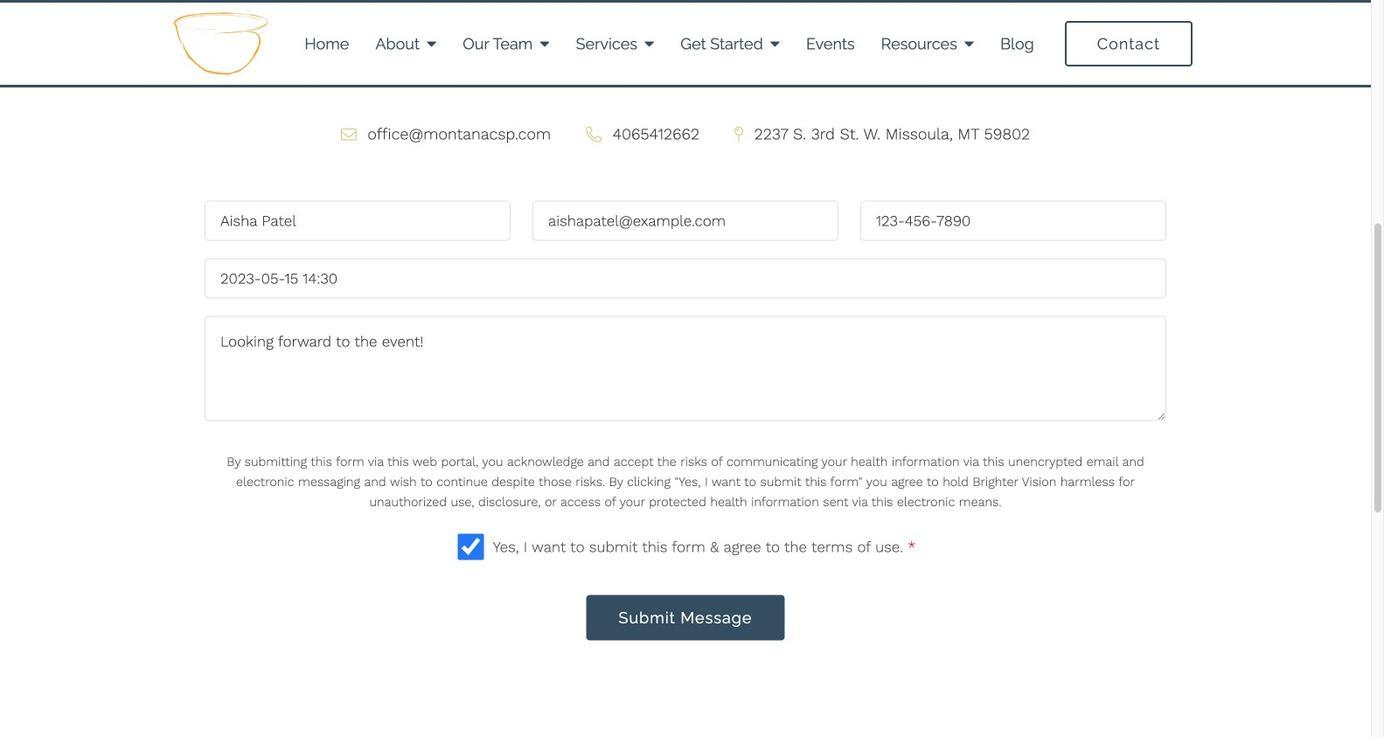 Task type: locate. For each thing, give the bounding box(es) containing it.
Preferred Date & Time text field
[[205, 259, 1167, 299]]

envelope image
[[341, 127, 357, 143]]

None checkbox
[[458, 534, 484, 560]]

phone alt image
[[586, 127, 602, 143]]

Comment or Message text field
[[205, 316, 1167, 421]]

map pin image
[[735, 127, 744, 143]]

Phone text field
[[861, 201, 1167, 241]]



Task type: describe. For each thing, give the bounding box(es) containing it.
logo image
[[170, 9, 273, 79]]

Name text field
[[205, 201, 511, 241]]

Email email field
[[533, 201, 839, 241]]



